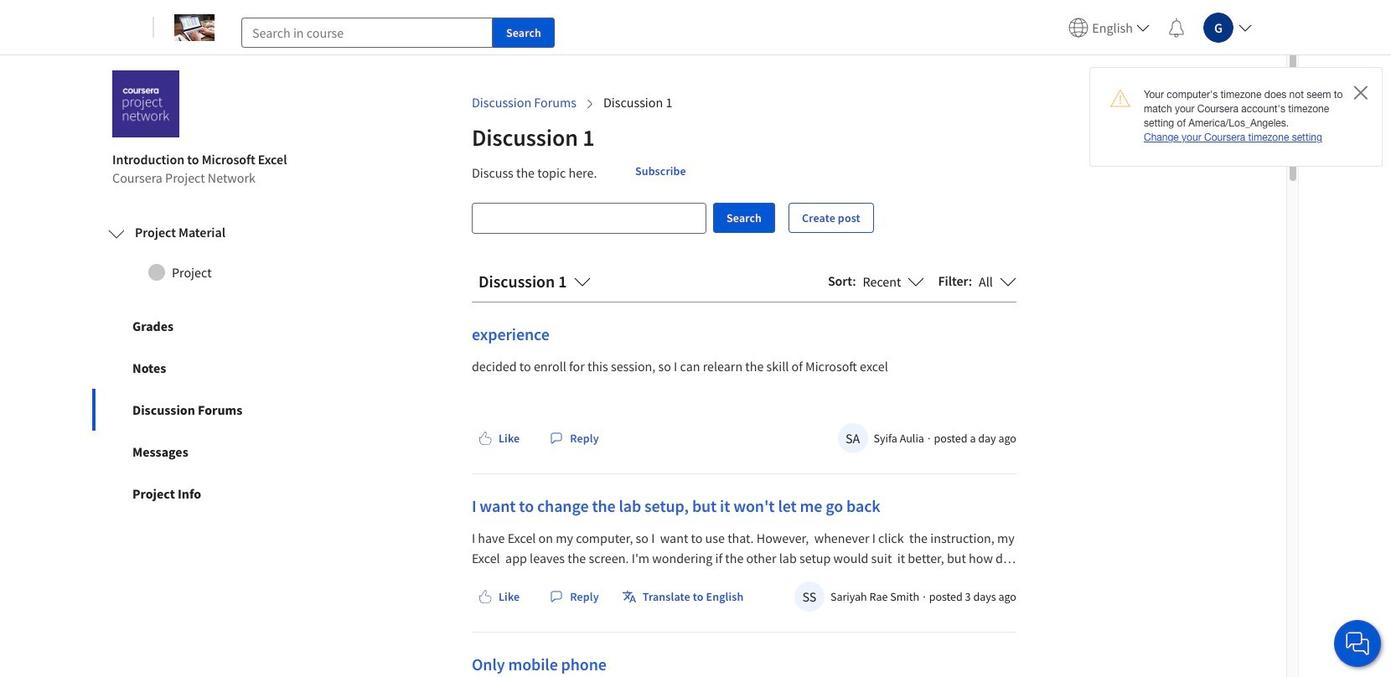 Task type: locate. For each thing, give the bounding box(es) containing it.
Search Input field
[[473, 204, 706, 233]]

Search in course text field
[[241, 17, 493, 47]]

coursera project network image
[[112, 71, 179, 138]]



Task type: vqa. For each thing, say whether or not it's contained in the screenshot.
the "Search Input" "field"
yes



Task type: describe. For each thing, give the bounding box(es) containing it.
timezone mismatch warning modal dialog
[[1090, 67, 1384, 166]]

name home page | coursera image
[[174, 14, 215, 41]]

help center image
[[1348, 634, 1368, 654]]



